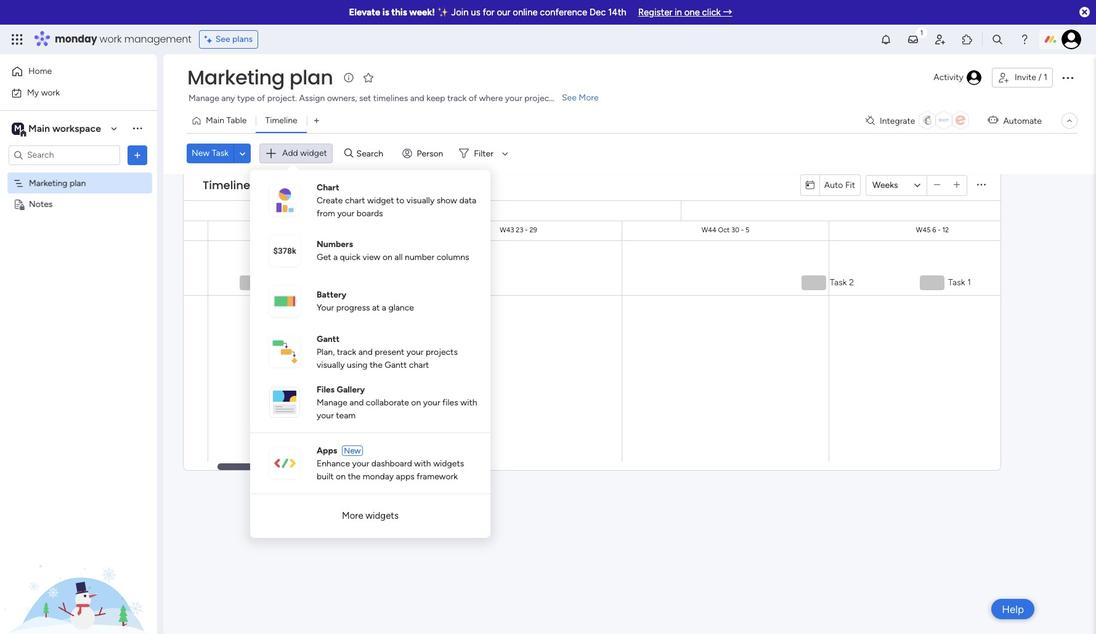 Task type: vqa. For each thing, say whether or not it's contained in the screenshot.


Task type: locate. For each thing, give the bounding box(es) containing it.
1 horizontal spatial new
[[344, 446, 361, 455]]

- left 5
[[741, 226, 744, 234]]

numbers get a quick view on all number columns
[[317, 239, 469, 263]]

2 vertical spatial on
[[336, 471, 346, 482]]

a inside numbers get a quick view on all number columns
[[333, 252, 338, 263]]

0 vertical spatial widget
[[300, 148, 327, 158]]

0 horizontal spatial new
[[192, 148, 210, 159]]

main inside workspace selection element
[[28, 122, 50, 134]]

of left where
[[469, 93, 477, 104]]

autopilot image
[[988, 112, 999, 128]]

Search field
[[354, 145, 391, 162]]

0 vertical spatial visually
[[407, 195, 435, 206]]

1 vertical spatial manage
[[317, 397, 348, 408]]

home button
[[7, 62, 133, 81]]

more dots image
[[978, 181, 986, 190]]

manage down files
[[317, 397, 348, 408]]

0 horizontal spatial with
[[414, 458, 431, 469]]

on down enhance
[[336, 471, 346, 482]]

marketing plan
[[187, 63, 333, 91], [29, 178, 86, 188]]

0 vertical spatial the
[[370, 360, 383, 370]]

your right enhance
[[352, 458, 369, 469]]

work
[[100, 32, 122, 46], [41, 87, 60, 98]]

october
[[269, 205, 302, 216]]

auto
[[825, 180, 844, 190]]

and up using on the left of page
[[359, 347, 373, 357]]

1 vertical spatial visually
[[317, 360, 345, 370]]

1 image
[[917, 25, 928, 39]]

and inside gantt plan, track and present your projects visually using the gantt chart
[[359, 347, 373, 357]]

monday up home button
[[55, 32, 97, 46]]

6
[[933, 226, 937, 234]]

1 vertical spatial marketing plan
[[29, 178, 86, 188]]

see inside button
[[216, 34, 230, 44]]

Search in workspace field
[[26, 148, 103, 162]]

enhance
[[317, 458, 350, 469]]

widgets
[[433, 458, 464, 469], [366, 510, 399, 521]]

0 horizontal spatial see
[[216, 34, 230, 44]]

30
[[732, 226, 740, 234]]

more right project
[[579, 92, 599, 103]]

kendall parks image
[[1062, 30, 1082, 49]]

on inside enhance your dashboard with widgets built on the monday apps framework
[[336, 471, 346, 482]]

w43
[[500, 226, 514, 234]]

marketing plan up type
[[187, 63, 333, 91]]

0 vertical spatial marketing
[[187, 63, 285, 91]]

timelineoverviewsection main content
[[0, 160, 1097, 634]]

1 horizontal spatial a
[[382, 303, 386, 313]]

projects
[[426, 347, 458, 357]]

battery your progress at a glance
[[317, 290, 414, 313]]

new left "task"
[[192, 148, 210, 159]]

1 vertical spatial a
[[382, 303, 386, 313]]

chart down projects on the bottom left of page
[[409, 360, 429, 370]]

widget inside add widget popup button
[[300, 148, 327, 158]]

your right the from
[[337, 208, 355, 219]]

0 vertical spatial see
[[216, 34, 230, 44]]

view
[[363, 252, 381, 263]]

stands.
[[555, 93, 582, 104]]

list box containing marketing plan
[[0, 170, 157, 381]]

1 horizontal spatial plan
[[290, 63, 333, 91]]

0 vertical spatial options image
[[1061, 70, 1076, 85]]

22
[[322, 226, 330, 234]]

home
[[28, 66, 52, 76]]

1 horizontal spatial manage
[[317, 397, 348, 408]]

any
[[221, 93, 235, 104]]

0 horizontal spatial work
[[41, 87, 60, 98]]

of right type
[[257, 93, 265, 104]]

on for collaborate
[[411, 397, 421, 408]]

1 horizontal spatial chart
[[409, 360, 429, 370]]

widget up boards
[[367, 195, 394, 206]]

monday inside enhance your dashboard with widgets built on the monday apps framework
[[363, 471, 394, 482]]

marketing
[[187, 63, 285, 91], [29, 178, 68, 188]]

0 horizontal spatial the
[[348, 471, 361, 482]]

see for see plans
[[216, 34, 230, 44]]

add
[[282, 148, 298, 158]]

0 horizontal spatial widget
[[300, 148, 327, 158]]

the inside gantt plan, track and present your projects visually using the gantt chart
[[370, 360, 383, 370]]

a right get
[[333, 252, 338, 263]]

invite members image
[[934, 33, 947, 46]]

and left keep
[[410, 93, 425, 104]]

marketing up any
[[187, 63, 285, 91]]

task
[[212, 148, 229, 159]]

track
[[447, 93, 467, 104], [337, 347, 356, 357]]

your inside enhance your dashboard with widgets built on the monday apps framework
[[352, 458, 369, 469]]

table
[[227, 115, 247, 126]]

plan up assign
[[290, 63, 333, 91]]

1 vertical spatial with
[[414, 458, 431, 469]]

columns
[[437, 252, 469, 263]]

chart up boards
[[345, 195, 365, 206]]

0 horizontal spatial chart
[[345, 195, 365, 206]]

a
[[333, 252, 338, 263], [382, 303, 386, 313]]

widgets inside enhance your dashboard with widgets built on the monday apps framework
[[433, 458, 464, 469]]

the down present
[[370, 360, 383, 370]]

options image right 1
[[1061, 70, 1076, 85]]

lottie animation image
[[0, 510, 157, 634]]

0 horizontal spatial marketing
[[29, 178, 68, 188]]

help
[[1002, 603, 1024, 615]]

main
[[206, 115, 224, 126], [28, 122, 50, 134]]

1 horizontal spatial on
[[383, 252, 393, 263]]

0 vertical spatial with
[[461, 397, 477, 408]]

the down enhance
[[348, 471, 361, 482]]

1 - from the left
[[318, 226, 321, 234]]

monday
[[55, 32, 97, 46], [363, 471, 394, 482]]

1 vertical spatial the
[[348, 471, 361, 482]]

the
[[370, 360, 383, 370], [348, 471, 361, 482]]

1 vertical spatial monday
[[363, 471, 394, 482]]

widget right add
[[300, 148, 327, 158]]

main inside button
[[206, 115, 224, 126]]

my work
[[27, 87, 60, 98]]

1 horizontal spatial marketing plan
[[187, 63, 333, 91]]

on
[[383, 252, 393, 263], [411, 397, 421, 408], [336, 471, 346, 482]]

list box
[[0, 170, 157, 381]]

new inside button
[[192, 148, 210, 159]]

0 vertical spatial manage
[[189, 93, 219, 104]]

track up using on the left of page
[[337, 347, 356, 357]]

register in one click →
[[638, 7, 733, 18]]

1 vertical spatial see
[[562, 92, 577, 103]]

visually inside chart create chart widget to visually show data from your boards
[[407, 195, 435, 206]]

on right "collaborate"
[[411, 397, 421, 408]]

0 vertical spatial marketing plan
[[187, 63, 333, 91]]

visually inside gantt plan, track and present your projects visually using the gantt chart
[[317, 360, 345, 370]]

1 horizontal spatial track
[[447, 93, 467, 104]]

project.
[[267, 93, 297, 104]]

monday down dashboard
[[363, 471, 394, 482]]

options image
[[1061, 70, 1076, 85], [131, 149, 144, 161]]

1 vertical spatial and
[[359, 347, 373, 357]]

invite
[[1015, 72, 1037, 83]]

chart create chart widget to visually show data from your boards
[[317, 182, 477, 219]]

w43   23 - 29
[[500, 226, 537, 234]]

option
[[0, 172, 157, 174]]

1 vertical spatial chart
[[409, 360, 429, 370]]

1 vertical spatial gantt
[[385, 360, 407, 370]]

marketing plan up notes
[[29, 178, 86, 188]]

on left all
[[383, 252, 393, 263]]

1 vertical spatial on
[[411, 397, 421, 408]]

0 vertical spatial widgets
[[433, 458, 464, 469]]

my
[[27, 87, 39, 98]]

0 horizontal spatial more
[[342, 510, 363, 521]]

see left plans
[[216, 34, 230, 44]]

dec
[[590, 7, 606, 18]]

0 vertical spatial gantt
[[317, 334, 340, 344]]

0 vertical spatial new
[[192, 148, 210, 159]]

→
[[723, 7, 733, 18]]

main for main workspace
[[28, 122, 50, 134]]

workspace options image
[[131, 122, 144, 135]]

more down enhance
[[342, 510, 363, 521]]

work inside button
[[41, 87, 60, 98]]

help button
[[992, 599, 1035, 619]]

1 horizontal spatial more
[[579, 92, 599, 103]]

0 horizontal spatial gantt
[[317, 334, 340, 344]]

options image down workspace options image
[[131, 149, 144, 161]]

0 horizontal spatial a
[[333, 252, 338, 263]]

fit
[[846, 180, 856, 190]]

track inside gantt plan, track and present your projects visually using the gantt chart
[[337, 347, 356, 357]]

1 horizontal spatial see
[[562, 92, 577, 103]]

14th
[[608, 7, 627, 18]]

0 horizontal spatial track
[[337, 347, 356, 357]]

1 vertical spatial work
[[41, 87, 60, 98]]

4 - from the left
[[938, 226, 941, 234]]

0 vertical spatial and
[[410, 93, 425, 104]]

1 horizontal spatial of
[[469, 93, 477, 104]]

marketing plan inside list box
[[29, 178, 86, 188]]

2 - from the left
[[525, 226, 528, 234]]

0 horizontal spatial on
[[336, 471, 346, 482]]

0 horizontal spatial manage
[[189, 93, 219, 104]]

boards
[[357, 208, 383, 219]]

1 horizontal spatial work
[[100, 32, 122, 46]]

auto fit
[[825, 180, 856, 190]]

0 vertical spatial on
[[383, 252, 393, 263]]

1 vertical spatial marketing
[[29, 178, 68, 188]]

0 horizontal spatial of
[[257, 93, 265, 104]]

work right 'my'
[[41, 87, 60, 98]]

gantt down present
[[385, 360, 407, 370]]

1 horizontal spatial the
[[370, 360, 383, 370]]

track right keep
[[447, 93, 467, 104]]

see
[[216, 34, 230, 44], [562, 92, 577, 103]]

week!
[[409, 7, 435, 18]]

show
[[437, 195, 457, 206]]

visually right to
[[407, 195, 435, 206]]

work for monday
[[100, 32, 122, 46]]

see for see more
[[562, 92, 577, 103]]

- right 23
[[525, 226, 528, 234]]

and inside files gallery manage and collaborate on your files with your team
[[350, 397, 364, 408]]

invite / 1 button
[[992, 68, 1053, 88]]

- right 16 at the left of the page
[[318, 226, 321, 234]]

1 horizontal spatial visually
[[407, 195, 435, 206]]

0 vertical spatial work
[[100, 32, 122, 46]]

plan down search in workspace field on the left top of page
[[70, 178, 86, 188]]

new up enhance
[[344, 446, 361, 455]]

w44
[[702, 226, 717, 234]]

auto fit button
[[820, 176, 861, 195]]

with inside files gallery manage and collaborate on your files with your team
[[461, 397, 477, 408]]

on inside files gallery manage and collaborate on your files with your team
[[411, 397, 421, 408]]

gantt up plan,
[[317, 334, 340, 344]]

timelines
[[373, 93, 408, 104]]

and for files gallery manage and collaborate on your files with your team
[[350, 397, 364, 408]]

1 vertical spatial new
[[344, 446, 361, 455]]

- for w42   16 - 22
[[318, 226, 321, 234]]

dashboard
[[372, 458, 412, 469]]

0 horizontal spatial visually
[[317, 360, 345, 370]]

0 vertical spatial track
[[447, 93, 467, 104]]

1 vertical spatial options image
[[131, 149, 144, 161]]

1 horizontal spatial widget
[[367, 195, 394, 206]]

add to favorites image
[[363, 71, 375, 84]]

quick
[[340, 252, 361, 263]]

see right project
[[562, 92, 577, 103]]

with right files
[[461, 397, 477, 408]]

apps
[[317, 445, 337, 456]]

1 vertical spatial widget
[[367, 195, 394, 206]]

1 vertical spatial track
[[337, 347, 356, 357]]

main right workspace icon
[[28, 122, 50, 134]]

1 horizontal spatial with
[[461, 397, 477, 408]]

marketing up notes
[[29, 178, 68, 188]]

your right present
[[407, 347, 424, 357]]

widgets up framework
[[433, 458, 464, 469]]

work left management
[[100, 32, 122, 46]]

widgets down apps
[[366, 510, 399, 521]]

1 vertical spatial widgets
[[366, 510, 399, 521]]

built
[[317, 471, 334, 482]]

chart inside gantt plan, track and present your projects visually using the gantt chart
[[409, 360, 429, 370]]

main left table
[[206, 115, 224, 126]]

us
[[471, 7, 481, 18]]

widget
[[300, 148, 327, 158], [367, 195, 394, 206]]

and down gallery
[[350, 397, 364, 408]]

gantt plan, track and present your projects visually using the gantt chart
[[317, 334, 458, 370]]

- right 6 on the top right
[[938, 226, 941, 234]]

1 horizontal spatial monday
[[363, 471, 394, 482]]

0 vertical spatial chart
[[345, 195, 365, 206]]

0 horizontal spatial marketing plan
[[29, 178, 86, 188]]

2 vertical spatial and
[[350, 397, 364, 408]]

assign
[[299, 93, 325, 104]]

see more
[[562, 92, 599, 103]]

1 horizontal spatial gantt
[[385, 360, 407, 370]]

a right at
[[382, 303, 386, 313]]

1 vertical spatial plan
[[70, 178, 86, 188]]

on inside numbers get a quick view on all number columns
[[383, 252, 393, 263]]

with up framework
[[414, 458, 431, 469]]

all
[[395, 252, 403, 263]]

manage left any
[[189, 93, 219, 104]]

0 horizontal spatial main
[[28, 122, 50, 134]]

0 horizontal spatial monday
[[55, 32, 97, 46]]

0 vertical spatial a
[[333, 252, 338, 263]]

m
[[14, 123, 22, 133]]

1 horizontal spatial main
[[206, 115, 224, 126]]

- for w43   23 - 29
[[525, 226, 528, 234]]

timeline
[[265, 115, 298, 126]]

0 vertical spatial more
[[579, 92, 599, 103]]

2 horizontal spatial on
[[411, 397, 421, 408]]

1 horizontal spatial widgets
[[433, 458, 464, 469]]

2023
[[304, 205, 324, 216]]

v2 today image
[[806, 180, 815, 190]]

visually down plan,
[[317, 360, 345, 370]]

1 horizontal spatial options image
[[1061, 70, 1076, 85]]

online
[[513, 7, 538, 18]]



Task type: describe. For each thing, give the bounding box(es) containing it.
- for w45   6 - 12
[[938, 226, 941, 234]]

29
[[530, 226, 537, 234]]

1 vertical spatial more
[[342, 510, 363, 521]]

1 of from the left
[[257, 93, 265, 104]]

notes
[[29, 199, 53, 209]]

activity
[[934, 72, 964, 83]]

angle down image
[[240, 149, 246, 158]]

project
[[525, 93, 553, 104]]

w44   oct 30 - 5
[[702, 226, 750, 234]]

show board description image
[[342, 72, 357, 84]]

join
[[451, 7, 469, 18]]

automate
[[1004, 116, 1042, 126]]

v2 search image
[[344, 147, 354, 161]]

owners,
[[327, 93, 357, 104]]

add widget button
[[260, 144, 333, 163]]

at
[[372, 303, 380, 313]]

to
[[396, 195, 405, 206]]

numbers
[[317, 239, 353, 250]]

0 horizontal spatial options image
[[131, 149, 144, 161]]

select product image
[[11, 33, 23, 46]]

workspace selection element
[[12, 121, 103, 137]]

keep
[[427, 93, 445, 104]]

add view image
[[314, 116, 319, 125]]

inbox image
[[907, 33, 920, 46]]

/
[[1039, 72, 1042, 83]]

search everything image
[[992, 33, 1004, 46]]

number
[[405, 252, 435, 263]]

plan,
[[317, 347, 335, 357]]

on for view
[[383, 252, 393, 263]]

activity button
[[929, 68, 987, 88]]

and for gantt plan, track and present your projects visually using the gantt chart
[[359, 347, 373, 357]]

invite / 1
[[1015, 72, 1048, 83]]

work for my
[[41, 87, 60, 98]]

files
[[443, 397, 458, 408]]

chart inside chart create chart widget to visually show data from your boards
[[345, 195, 365, 206]]

3 - from the left
[[741, 226, 744, 234]]

new task
[[192, 148, 229, 159]]

main for main table
[[206, 115, 224, 126]]

person button
[[397, 144, 451, 163]]

manage inside files gallery manage and collaborate on your files with your team
[[317, 397, 348, 408]]

a inside battery your progress at a glance
[[382, 303, 386, 313]]

marketing inside list box
[[29, 178, 68, 188]]

your right where
[[505, 93, 523, 104]]

workspace
[[52, 122, 101, 134]]

main workspace
[[28, 122, 101, 134]]

type
[[237, 93, 255, 104]]

collapse board header image
[[1065, 116, 1075, 126]]

glance
[[389, 303, 414, 313]]

23
[[516, 226, 524, 234]]

see plans
[[216, 34, 253, 44]]

is
[[383, 7, 389, 18]]

new for new
[[344, 446, 361, 455]]

0 horizontal spatial widgets
[[366, 510, 399, 521]]

filter button
[[454, 144, 513, 163]]

2 of from the left
[[469, 93, 477, 104]]

0 vertical spatial monday
[[55, 32, 97, 46]]

new for new task
[[192, 148, 210, 159]]

your left team
[[317, 410, 334, 421]]

get
[[317, 252, 331, 263]]

one
[[685, 7, 700, 18]]

my work button
[[7, 83, 133, 103]]

timelineoverviewsection
[[203, 178, 343, 193]]

new task button
[[187, 144, 234, 163]]

5
[[746, 226, 750, 234]]

apps image
[[962, 33, 974, 46]]

w45   6 - 12
[[916, 226, 949, 234]]

files
[[317, 384, 335, 395]]

register
[[638, 7, 673, 18]]

dapulse integrations image
[[866, 116, 875, 125]]

Marketing plan field
[[184, 63, 336, 91]]

chart
[[317, 182, 339, 193]]

w45
[[916, 226, 931, 234]]

your left files
[[423, 397, 440, 408]]

weeks
[[873, 180, 898, 190]]

lottie animation element
[[0, 510, 157, 634]]

for
[[483, 7, 495, 18]]

widget inside chart create chart widget to visually show data from your boards
[[367, 195, 394, 206]]

enhance your dashboard with widgets built on the monday apps framework
[[317, 458, 464, 482]]

using
[[347, 360, 368, 370]]

add widget
[[282, 148, 327, 158]]

w42   16 - 22
[[293, 226, 330, 234]]

1
[[1044, 72, 1048, 83]]

elevate is this week! ✨ join us for our online conference dec 14th
[[349, 7, 627, 18]]

your inside chart create chart widget to visually show data from your boards
[[337, 208, 355, 219]]

files gallery manage and collaborate on your files with your team
[[317, 384, 477, 421]]

v2 plus image
[[954, 181, 961, 190]]

16
[[309, 226, 316, 234]]

conference
[[540, 7, 587, 18]]

data
[[459, 195, 477, 206]]

v2 minus image
[[934, 181, 941, 190]]

more widgets
[[342, 510, 399, 521]]

arrow down image
[[498, 146, 513, 161]]

notifications image
[[880, 33, 893, 46]]

12
[[943, 226, 949, 234]]

oct
[[718, 226, 730, 234]]

your inside gantt plan, track and present your projects visually using the gantt chart
[[407, 347, 424, 357]]

integrate
[[880, 116, 916, 126]]

click
[[702, 7, 721, 18]]

timeline button
[[256, 111, 307, 131]]

in
[[675, 7, 682, 18]]

see more link
[[561, 92, 600, 104]]

with inside enhance your dashboard with widgets built on the monday apps framework
[[414, 458, 431, 469]]

gallery
[[337, 384, 365, 395]]

progress
[[336, 303, 370, 313]]

private board image
[[13, 198, 25, 210]]

✨
[[437, 7, 449, 18]]

see plans button
[[199, 30, 258, 49]]

0 vertical spatial plan
[[290, 63, 333, 91]]

elevate
[[349, 7, 380, 18]]

our
[[497, 7, 511, 18]]

the inside enhance your dashboard with widgets built on the monday apps framework
[[348, 471, 361, 482]]

1 horizontal spatial marketing
[[187, 63, 285, 91]]

collaborate
[[366, 397, 409, 408]]

0 horizontal spatial plan
[[70, 178, 86, 188]]

this
[[392, 7, 407, 18]]

management
[[124, 32, 192, 46]]

workspace image
[[12, 122, 24, 135]]

from
[[317, 208, 335, 219]]

help image
[[1019, 33, 1031, 46]]

where
[[479, 93, 503, 104]]

manage any type of project. assign owners, set timelines and keep track of where your project stands.
[[189, 93, 582, 104]]

main table
[[206, 115, 247, 126]]



